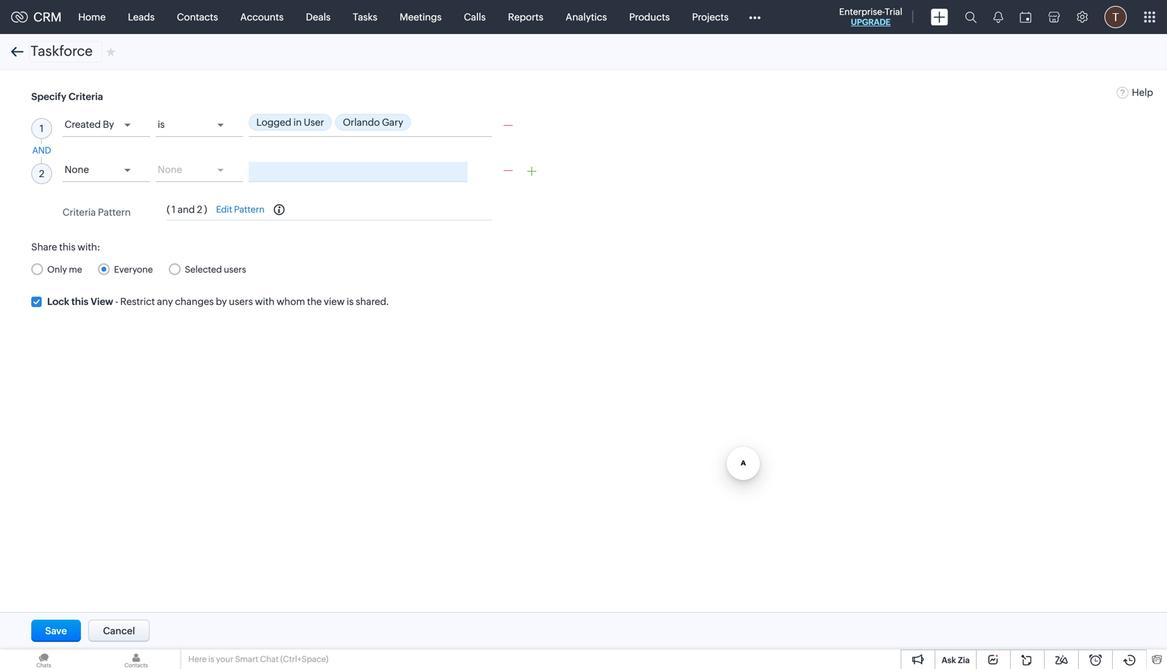 Task type: vqa. For each thing, say whether or not it's contained in the screenshot.
Visits link
no



Task type: locate. For each thing, give the bounding box(es) containing it.
none field for none
[[63, 160, 150, 182]]

this
[[59, 241, 76, 252], [71, 296, 88, 307]]

none field down the specify
[[63, 115, 150, 137]]

0 vertical spatial this
[[59, 241, 76, 252]]

your
[[216, 655, 233, 664]]

(ctrl+space)
[[280, 655, 329, 664]]

this right the 'lock'
[[71, 296, 88, 307]]

)
[[204, 204, 207, 215]]

this for share
[[59, 241, 76, 252]]

1 vertical spatial is
[[347, 296, 354, 307]]

pattern right the 'edit'
[[234, 204, 265, 215]]

is inside field
[[158, 119, 165, 130]]

1 none from the left
[[65, 164, 89, 175]]

criteria up the "with:"
[[63, 207, 96, 218]]

everyone
[[114, 265, 153, 275]]

users right 'selected'
[[224, 265, 246, 275]]

profile element
[[1097, 0, 1136, 34]]

here is your smart chat (ctrl+space)
[[188, 655, 329, 664]]

shared.
[[356, 296, 389, 307]]

contacts link
[[166, 0, 229, 34]]

1 horizontal spatial pattern
[[234, 204, 265, 215]]

users right by
[[229, 296, 253, 307]]

meetings link
[[389, 0, 453, 34]]

logged in user
[[256, 117, 324, 128]]

2 none from the left
[[158, 164, 182, 175]]

by
[[103, 119, 114, 130]]

lock this view - restrict any changes by users with whom the view is shared.
[[47, 296, 389, 307]]

None field
[[63, 115, 150, 137], [63, 160, 150, 182], [156, 160, 243, 182]]

calls link
[[453, 0, 497, 34]]

and
[[32, 145, 51, 156]]

orlando gary
[[343, 117, 403, 128]]

chats image
[[0, 650, 88, 669]]

0 vertical spatial is
[[158, 119, 165, 130]]

none field for is
[[63, 115, 150, 137]]

(
[[167, 204, 170, 215]]

home
[[78, 11, 106, 23]]

0 horizontal spatial is
[[158, 119, 165, 130]]

smart
[[235, 655, 258, 664]]

1 vertical spatial this
[[71, 296, 88, 307]]

and
[[178, 204, 195, 215]]

contacts image
[[92, 650, 180, 669]]

2 horizontal spatial is
[[347, 296, 354, 307]]

none down created
[[65, 164, 89, 175]]

( 1 and 2 )
[[167, 204, 207, 215]]

1 vertical spatial criteria
[[63, 207, 96, 218]]

whom
[[277, 296, 305, 307]]

restrict
[[120, 296, 155, 307]]

gary
[[382, 117, 403, 128]]

1 horizontal spatial is
[[208, 655, 214, 664]]

0 horizontal spatial pattern
[[98, 207, 131, 218]]

chat
[[260, 655, 279, 664]]

this left the "with:"
[[59, 241, 76, 252]]

criteria
[[69, 91, 103, 102], [63, 207, 96, 218]]

None button
[[88, 620, 150, 642]]

users
[[224, 265, 246, 275], [229, 296, 253, 307]]

is right by on the top left of page
[[158, 119, 165, 130]]

ask zia
[[942, 656, 970, 665]]

none field containing created by
[[63, 115, 150, 137]]

deals link
[[295, 0, 342, 34]]

pattern for edit pattern
[[234, 204, 265, 215]]

0 vertical spatial criteria
[[69, 91, 103, 102]]

in
[[294, 117, 302, 128]]

None field
[[249, 114, 492, 133]]

pattern up the "with:"
[[98, 207, 131, 218]]

user
[[304, 117, 324, 128]]

enterprise-
[[839, 7, 885, 17]]

0 horizontal spatial none
[[65, 164, 89, 175]]

create menu image
[[931, 9, 949, 25]]

criteria up created
[[69, 91, 103, 102]]

none field containing logged in user
[[249, 114, 492, 133]]

edit
[[216, 204, 232, 215]]

none field up 2
[[156, 160, 243, 182]]

created by
[[65, 119, 114, 130]]

1 horizontal spatial none
[[158, 164, 182, 175]]

ask
[[942, 656, 956, 665]]

is
[[158, 119, 165, 130], [347, 296, 354, 307], [208, 655, 214, 664]]

none
[[65, 164, 89, 175], [158, 164, 182, 175]]

share this with:
[[31, 241, 100, 252]]

enterprise-trial upgrade
[[839, 7, 903, 27]]

upgrade
[[851, 17, 891, 27]]

None submit
[[31, 620, 81, 642]]

leads link
[[117, 0, 166, 34]]

1
[[172, 204, 176, 215]]

selected users
[[185, 265, 246, 275]]

none field up criteria pattern
[[63, 160, 150, 182]]

pattern
[[234, 204, 265, 215], [98, 207, 131, 218]]

created
[[65, 119, 101, 130]]

trial
[[885, 7, 903, 17]]

None text field
[[29, 41, 102, 63]]

contacts
[[177, 11, 218, 23]]

is left your
[[208, 655, 214, 664]]

None text field
[[249, 162, 468, 182]]

by
[[216, 296, 227, 307]]

any
[[157, 296, 173, 307]]

criteria pattern
[[63, 207, 131, 218]]

products
[[629, 11, 670, 23]]

is right the view
[[347, 296, 354, 307]]

projects
[[692, 11, 729, 23]]

here
[[188, 655, 207, 664]]

none up (
[[158, 164, 182, 175]]

orlando
[[343, 117, 380, 128]]



Task type: describe. For each thing, give the bounding box(es) containing it.
accounts
[[240, 11, 284, 23]]

calls
[[464, 11, 486, 23]]

the
[[307, 296, 322, 307]]

none for none field above 2
[[158, 164, 182, 175]]

edit pattern link
[[216, 204, 265, 215]]

only me
[[47, 265, 82, 275]]

deals
[[306, 11, 331, 23]]

none for none field associated with none
[[65, 164, 89, 175]]

with:
[[77, 241, 100, 252]]

analytics
[[566, 11, 607, 23]]

edit pattern
[[216, 204, 265, 215]]

signals element
[[985, 0, 1012, 34]]

help specify criteria
[[31, 87, 1154, 102]]

criteria inside help specify criteria
[[69, 91, 103, 102]]

selected
[[185, 265, 222, 275]]

Other Modules field
[[740, 6, 770, 28]]

leads
[[128, 11, 155, 23]]

lock
[[47, 296, 69, 307]]

1 vertical spatial users
[[229, 296, 253, 307]]

this for lock
[[71, 296, 88, 307]]

crm link
[[11, 10, 62, 24]]

search image
[[965, 11, 977, 23]]

logo image
[[11, 11, 28, 23]]

logged
[[256, 117, 292, 128]]

view
[[324, 296, 345, 307]]

0 vertical spatial users
[[224, 265, 246, 275]]

help link
[[1117, 87, 1154, 98]]

2 vertical spatial is
[[208, 655, 214, 664]]

share
[[31, 241, 57, 252]]

zia
[[958, 656, 970, 665]]

-
[[115, 296, 118, 307]]

is field
[[156, 115, 243, 137]]

meetings
[[400, 11, 442, 23]]

profile image
[[1105, 6, 1127, 28]]

signals image
[[994, 11, 1003, 23]]

tasks link
[[342, 0, 389, 34]]

home link
[[67, 0, 117, 34]]

view
[[91, 296, 113, 307]]

changes
[[175, 296, 214, 307]]

help
[[1132, 87, 1154, 98]]

accounts link
[[229, 0, 295, 34]]

only
[[47, 265, 67, 275]]

mark as favorite image
[[106, 46, 116, 57]]

products link
[[618, 0, 681, 34]]

tasks
[[353, 11, 378, 23]]

projects link
[[681, 0, 740, 34]]

2
[[197, 204, 202, 215]]

analytics link
[[555, 0, 618, 34]]

me
[[69, 265, 82, 275]]

reports
[[508, 11, 544, 23]]

pattern for criteria pattern
[[98, 207, 131, 218]]

search element
[[957, 0, 985, 34]]

create menu element
[[923, 0, 957, 34]]

crm
[[33, 10, 62, 24]]

specify
[[31, 91, 66, 102]]

with
[[255, 296, 275, 307]]

reports link
[[497, 0, 555, 34]]

calendar image
[[1020, 11, 1032, 23]]



